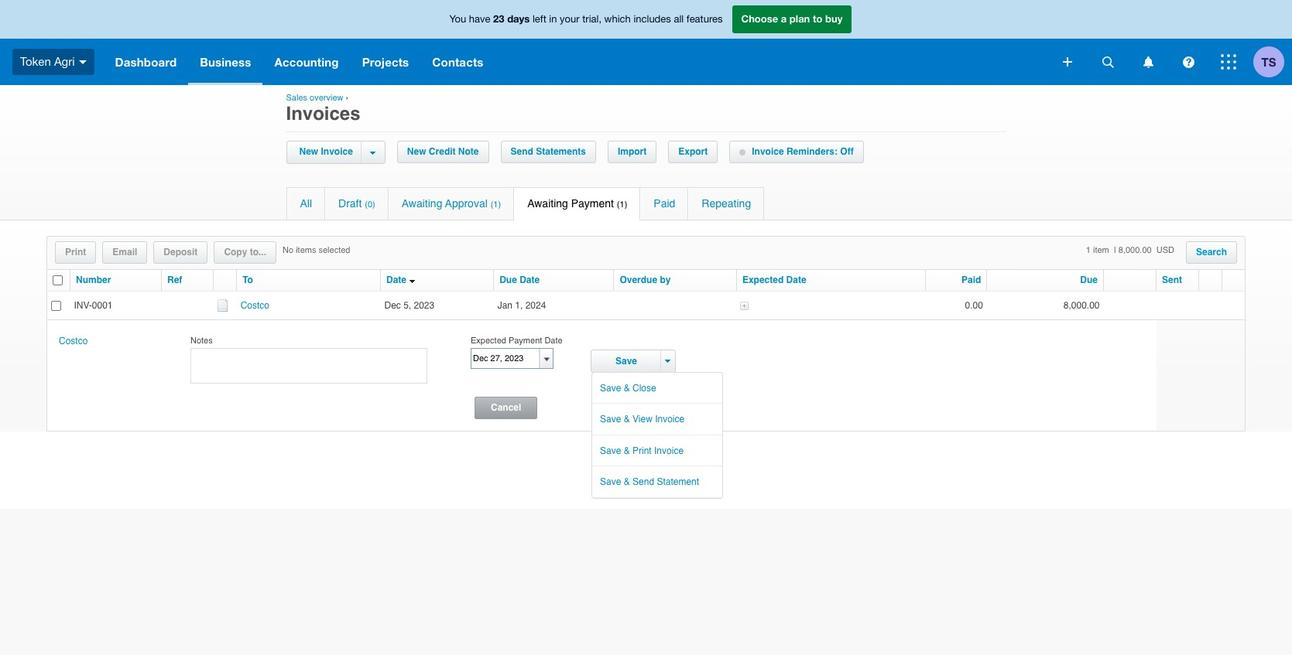 Task type: vqa. For each thing, say whether or not it's contained in the screenshot.
The Print in the Print Link
yes



Task type: locate. For each thing, give the bounding box(es) containing it.
0 horizontal spatial expected
[[471, 336, 506, 346]]

paid up 0.00
[[962, 275, 981, 286]]

1,
[[515, 300, 523, 311]]

payment for expected
[[509, 336, 542, 346]]

ref
[[167, 275, 182, 286]]

new for new credit note
[[407, 146, 426, 157]]

save for save & close
[[600, 383, 621, 394]]

expected
[[743, 275, 784, 286], [471, 336, 506, 346]]

save for save & view invoice
[[600, 415, 621, 425]]

4 & from the top
[[624, 477, 630, 488]]

cancel link
[[475, 397, 538, 420]]

note
[[458, 146, 479, 157]]

1 vertical spatial costco
[[59, 336, 88, 347]]

None checkbox
[[53, 276, 63, 286], [51, 301, 61, 311], [53, 276, 63, 286], [51, 301, 61, 311]]

new
[[299, 146, 318, 157], [407, 146, 426, 157]]

invoice left the reminders:
[[752, 146, 784, 157]]

due for due date
[[500, 275, 517, 286]]

(1) inside the awaiting approval (1)
[[491, 200, 501, 210]]

save down save link
[[600, 383, 621, 394]]

0 horizontal spatial awaiting
[[402, 197, 442, 210]]

new credit note
[[407, 146, 479, 157]]

projects button
[[350, 39, 421, 85]]

new left 'credit'
[[407, 146, 426, 157]]

dashboard link
[[103, 39, 188, 85]]

awaiting
[[402, 197, 442, 210], [527, 197, 568, 210]]

2024
[[526, 300, 546, 311]]

invoice right view
[[655, 415, 685, 425]]

close
[[633, 383, 656, 394]]

copy to...
[[224, 247, 266, 258]]

invoice down invoices
[[321, 146, 353, 157]]

1 horizontal spatial paid
[[962, 275, 981, 286]]

1 item                          | 8,000.00                              usd
[[1086, 245, 1175, 256]]

2 awaiting from the left
[[527, 197, 568, 210]]

save for save
[[616, 356, 637, 367]]

dashboard
[[115, 55, 177, 69]]

have
[[469, 13, 491, 25]]

payment
[[571, 197, 614, 210], [509, 336, 542, 346]]

1 new from the left
[[299, 146, 318, 157]]

export
[[679, 146, 708, 157]]

contacts
[[432, 55, 484, 69]]

(1) down import link
[[617, 200, 627, 210]]

due link
[[1080, 275, 1098, 286]]

date
[[386, 275, 407, 286], [520, 275, 540, 286], [786, 275, 807, 286], [545, 336, 563, 346]]

print up number
[[65, 247, 86, 258]]

dec
[[384, 300, 401, 311]]

(1) inside awaiting payment (1)
[[617, 200, 627, 210]]

0 horizontal spatial costco
[[59, 336, 88, 347]]

0 vertical spatial payment
[[571, 197, 614, 210]]

&
[[624, 383, 630, 394], [624, 415, 630, 425], [624, 446, 630, 457], [624, 477, 630, 488]]

awaiting approval (1)
[[402, 197, 501, 210]]

svg image
[[1221, 54, 1237, 70], [1102, 56, 1114, 68], [1183, 56, 1194, 68], [1063, 57, 1072, 67], [79, 60, 86, 64]]

& down save & view invoice
[[624, 446, 630, 457]]

new for new invoice
[[299, 146, 318, 157]]

new inside new credit note link
[[407, 146, 426, 157]]

awaiting down send statements "link"
[[527, 197, 568, 210]]

1 due from the left
[[500, 275, 517, 286]]

0 vertical spatial paid
[[654, 197, 675, 210]]

save down save & view invoice
[[600, 446, 621, 457]]

0 vertical spatial costco link
[[241, 300, 269, 311]]

costco link down to link
[[241, 300, 269, 311]]

send statements
[[511, 146, 586, 157]]

(1)
[[491, 200, 501, 210], [617, 200, 627, 210]]

expected date
[[743, 275, 807, 286]]

expected for expected date
[[743, 275, 784, 286]]

to
[[243, 275, 253, 286]]

1 awaiting from the left
[[402, 197, 442, 210]]

& down save & print invoice
[[624, 477, 630, 488]]

1 horizontal spatial new
[[407, 146, 426, 157]]

save & view invoice link
[[592, 405, 754, 435]]

0 vertical spatial paid link
[[641, 188, 688, 220]]

choose a plan to buy
[[741, 13, 843, 25]]

print down save & view invoice
[[633, 446, 652, 457]]

send left statements
[[511, 146, 533, 157]]

includes
[[634, 13, 671, 25]]

8,000.00
[[1064, 300, 1100, 311]]

send down save & print invoice
[[633, 477, 654, 488]]

0 horizontal spatial send
[[511, 146, 533, 157]]

due up jan
[[500, 275, 517, 286]]

1 vertical spatial paid link
[[962, 275, 981, 286]]

(0)
[[365, 200, 375, 210]]

ref link
[[167, 275, 182, 286]]

save down save & print invoice
[[600, 477, 621, 488]]

to...
[[250, 247, 266, 258]]

& left view
[[624, 415, 630, 425]]

ts
[[1262, 55, 1276, 69]]

1 horizontal spatial payment
[[571, 197, 614, 210]]

2 (1) from the left
[[617, 200, 627, 210]]

& left "close"
[[624, 383, 630, 394]]

send
[[511, 146, 533, 157], [633, 477, 654, 488]]

(1) for awaiting approval
[[491, 200, 501, 210]]

1 horizontal spatial costco
[[241, 300, 269, 311]]

repeating
[[702, 197, 751, 210]]

expected for expected payment date
[[471, 336, 506, 346]]

0 vertical spatial print
[[65, 247, 86, 258]]

1 horizontal spatial awaiting
[[527, 197, 568, 210]]

paid down the export link
[[654, 197, 675, 210]]

costco link down inv-
[[59, 336, 88, 347]]

paid link down the export link
[[641, 188, 688, 220]]

paid link
[[641, 188, 688, 220], [962, 275, 981, 286]]

payment down statements
[[571, 197, 614, 210]]

banner
[[0, 0, 1292, 85]]

1 vertical spatial expected
[[471, 336, 506, 346]]

jan
[[498, 300, 513, 311]]

2 & from the top
[[624, 415, 630, 425]]

save & print invoice
[[600, 446, 684, 457]]

copy to... link
[[215, 242, 276, 263]]

2023
[[414, 300, 435, 311]]

import
[[618, 146, 647, 157]]

1 horizontal spatial print
[[633, 446, 652, 457]]

payment down jan 1, 2024
[[509, 336, 542, 346]]

awaiting left approval
[[402, 197, 442, 210]]

1 vertical spatial send
[[633, 477, 654, 488]]

2 due from the left
[[1080, 275, 1098, 286]]

0 horizontal spatial costco link
[[59, 336, 88, 347]]

0 vertical spatial costco
[[241, 300, 269, 311]]

1 vertical spatial payment
[[509, 336, 542, 346]]

0 horizontal spatial (1)
[[491, 200, 501, 210]]

0 vertical spatial expected
[[743, 275, 784, 286]]

number link
[[76, 275, 111, 286]]

overdue
[[620, 275, 658, 286]]

choose
[[741, 13, 778, 25]]

0 horizontal spatial paid link
[[641, 188, 688, 220]]

1 vertical spatial print
[[633, 446, 652, 457]]

expected payment date
[[471, 336, 563, 346]]

your
[[560, 13, 580, 25]]

view
[[633, 415, 653, 425]]

costco down inv-
[[59, 336, 88, 347]]

accounting
[[274, 55, 339, 69]]

costco link
[[241, 300, 269, 311], [59, 336, 88, 347]]

which
[[604, 13, 631, 25]]

to
[[813, 13, 823, 25]]

accounting button
[[263, 39, 350, 85]]

0 horizontal spatial due
[[500, 275, 517, 286]]

token agri
[[20, 55, 75, 68]]

save up 'save & close'
[[616, 356, 637, 367]]

invoice reminders:                                  off
[[752, 146, 854, 157]]

expected date link
[[743, 275, 807, 286]]

due up "8,000.00"
[[1080, 275, 1098, 286]]

due date link
[[500, 275, 540, 286]]

& for close
[[624, 383, 630, 394]]

new down invoices
[[299, 146, 318, 157]]

0 horizontal spatial new
[[299, 146, 318, 157]]

costco down to link
[[241, 300, 269, 311]]

5,
[[404, 300, 411, 311]]

1 horizontal spatial due
[[1080, 275, 1098, 286]]

1 (1) from the left
[[491, 200, 501, 210]]

save left view
[[600, 415, 621, 425]]

1 & from the top
[[624, 383, 630, 394]]

import link
[[609, 142, 656, 163]]

0.00
[[965, 300, 983, 311]]

search
[[1196, 247, 1227, 258]]

inv-
[[74, 300, 92, 311]]

sales overview link
[[286, 93, 343, 103]]

0 vertical spatial send
[[511, 146, 533, 157]]

new inside new invoice link
[[299, 146, 318, 157]]

projects
[[362, 55, 409, 69]]

2 new from the left
[[407, 146, 426, 157]]

3 & from the top
[[624, 446, 630, 457]]

costco for costco link to the right
[[241, 300, 269, 311]]

inv-0001
[[74, 300, 113, 311]]

0 horizontal spatial payment
[[509, 336, 542, 346]]

(1) right approval
[[491, 200, 501, 210]]

1 horizontal spatial expected
[[743, 275, 784, 286]]

no
[[283, 245, 294, 256]]

& for print
[[624, 446, 630, 457]]

0 horizontal spatial print
[[65, 247, 86, 258]]

paid link up 0.00
[[962, 275, 981, 286]]

1 horizontal spatial paid link
[[962, 275, 981, 286]]

1 horizontal spatial (1)
[[617, 200, 627, 210]]

None text field
[[472, 349, 539, 369]]

payment for awaiting
[[571, 197, 614, 210]]



Task type: describe. For each thing, give the bounding box(es) containing it.
credit
[[429, 146, 456, 157]]

overdue by link
[[620, 275, 671, 286]]

send inside "link"
[[511, 146, 533, 157]]

1 horizontal spatial send
[[633, 477, 654, 488]]

token
[[20, 55, 51, 68]]

deposit
[[164, 247, 198, 258]]

sent link
[[1162, 275, 1182, 286]]

save & send statement link
[[592, 467, 754, 498]]

repeating link
[[689, 188, 764, 220]]

awaiting for awaiting approval
[[402, 197, 442, 210]]

export link
[[669, 142, 717, 163]]

& for send
[[624, 477, 630, 488]]

due for the due link
[[1080, 275, 1098, 286]]

no items selected
[[283, 245, 350, 256]]

statements
[[536, 146, 586, 157]]

(1) for awaiting payment
[[617, 200, 627, 210]]

invoice reminders:                                  off link
[[730, 142, 863, 163]]

business
[[200, 55, 251, 69]]

business button
[[188, 39, 263, 85]]

sent
[[1162, 275, 1182, 286]]

copy
[[224, 247, 247, 258]]

jan 1, 2024
[[498, 300, 551, 311]]

plan
[[790, 13, 810, 25]]

awaiting payment (1)
[[527, 197, 627, 210]]

number
[[76, 275, 111, 286]]

0 horizontal spatial paid
[[654, 197, 675, 210]]

1 vertical spatial costco link
[[59, 336, 88, 347]]

all
[[674, 13, 684, 25]]

send statements link
[[501, 142, 595, 163]]

1
[[1086, 245, 1091, 256]]

statement
[[657, 477, 699, 488]]

Notes text field
[[190, 349, 427, 384]]

overdue by
[[620, 275, 671, 286]]

draft
[[338, 197, 362, 210]]

features
[[687, 13, 723, 25]]

date link
[[386, 275, 407, 286]]

sales
[[286, 93, 307, 103]]

invoice up save & send statement link
[[654, 446, 684, 457]]

costco for the bottommost costco link
[[59, 336, 88, 347]]

invoices
[[286, 103, 360, 125]]

deposit link
[[154, 242, 207, 263]]

trial,
[[582, 13, 602, 25]]

1 vertical spatial paid
[[962, 275, 981, 286]]

save for save & print invoice
[[600, 446, 621, 457]]

search link
[[1187, 242, 1237, 263]]

print link
[[56, 242, 96, 263]]

items
[[296, 245, 316, 256]]

email link
[[103, 242, 147, 263]]

save & send statement
[[600, 477, 699, 488]]

days
[[507, 13, 530, 25]]

cancel
[[491, 403, 521, 414]]

save for save & send statement
[[600, 477, 621, 488]]

all
[[300, 197, 312, 210]]

reminders:
[[787, 146, 838, 157]]

›
[[346, 93, 349, 103]]

you
[[450, 13, 466, 25]]

ts button
[[1254, 39, 1292, 85]]

save & view invoice
[[600, 415, 685, 425]]

new invoice
[[299, 146, 353, 157]]

token agri button
[[0, 39, 103, 85]]

banner containing ts
[[0, 0, 1292, 85]]

buy
[[825, 13, 843, 25]]

1 horizontal spatial costco link
[[241, 300, 269, 311]]

svg image inside the token agri "popup button"
[[79, 60, 86, 64]]

draft (0)
[[338, 197, 375, 210]]

to link
[[243, 275, 253, 286]]

contacts button
[[421, 39, 495, 85]]

save & close link
[[592, 373, 754, 404]]

awaiting for awaiting payment
[[527, 197, 568, 210]]

in
[[549, 13, 557, 25]]

& for view
[[624, 415, 630, 425]]

save & print invoice link
[[592, 436, 754, 466]]

item
[[1093, 245, 1109, 256]]

selected
[[319, 245, 350, 256]]

overview
[[310, 93, 343, 103]]

svg image
[[1143, 56, 1153, 68]]

off
[[840, 146, 854, 157]]

save & close
[[600, 383, 656, 394]]

agri
[[54, 55, 75, 68]]

approval
[[445, 197, 488, 210]]

23
[[493, 13, 505, 25]]

due date
[[500, 275, 540, 286]]



